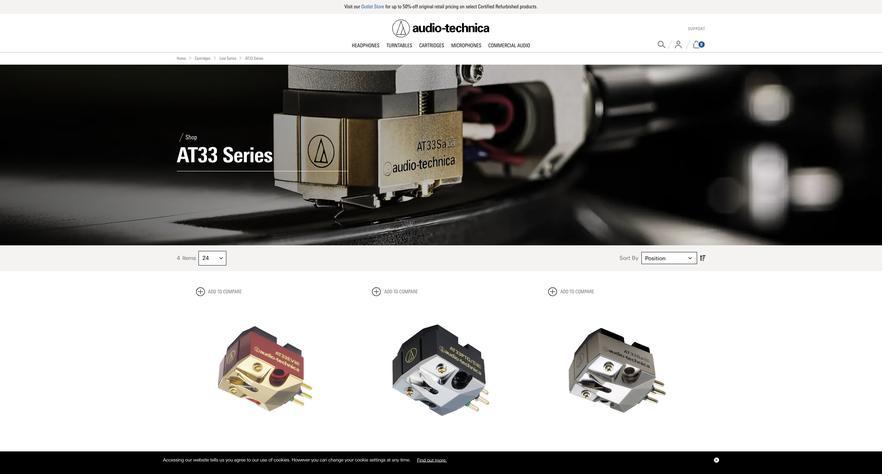 Task type: describe. For each thing, give the bounding box(es) containing it.
visit
[[345, 3, 353, 10]]

certified
[[478, 3, 495, 10]]

support link
[[689, 27, 706, 31]]

view for view product link associated with at33ptg/2 image
[[423, 451, 436, 457]]

commercial audio
[[489, 42, 531, 49]]

cookies.
[[274, 458, 291, 463]]

0 vertical spatial at33
[[245, 56, 253, 61]]

commercial audio link
[[485, 42, 534, 49]]

compare for at33ev image
[[223, 289, 242, 295]]

4
[[177, 255, 180, 262]]

line series link
[[220, 55, 236, 62]]

find
[[417, 458, 426, 463]]

view product link for at33ev image
[[233, 447, 297, 461]]

headphones
[[352, 42, 380, 49]]

0 vertical spatial cartridges
[[420, 42, 445, 49]]

2 you from the left
[[311, 458, 319, 463]]

0 vertical spatial cartridges link
[[416, 42, 448, 49]]

more.
[[435, 458, 447, 463]]

breadcrumbs image
[[239, 56, 243, 60]]

at33 series image
[[0, 65, 883, 246]]

time.
[[401, 458, 411, 463]]

accessing our website tells us you agree to our use of cookies. however you can change your cookie settings at any time.
[[163, 458, 412, 463]]

to for at33ptg/2 image
[[394, 289, 398, 295]]

line
[[220, 56, 226, 61]]

view product for view product link for at33sa image
[[600, 451, 636, 457]]

add for at33sa image
[[561, 289, 569, 295]]

4 items
[[177, 255, 196, 262]]

up
[[392, 3, 397, 10]]

by
[[632, 255, 639, 262]]

2 carrat down image from the left
[[689, 257, 692, 260]]

compare for at33sa image
[[576, 289, 594, 295]]

commercial
[[489, 42, 517, 49]]

view for view product link related to at33ev image
[[247, 451, 259, 457]]

50%-
[[403, 3, 413, 10]]

add to compare for at33ev image
[[208, 289, 242, 295]]

microphones link
[[448, 42, 485, 49]]

at33sa image
[[549, 302, 687, 440]]

retail
[[435, 3, 445, 10]]

original
[[419, 3, 434, 10]]

sort by
[[620, 255, 639, 262]]

home
[[177, 56, 186, 61]]

turntables link
[[383, 42, 416, 49]]

0 horizontal spatial at33
[[177, 143, 218, 168]]

settings
[[370, 458, 386, 463]]

turntables
[[387, 42, 413, 49]]

product for at33ptg/2 image
[[437, 451, 459, 457]]

microphones
[[451, 42, 482, 49]]

product for at33sa image
[[614, 451, 636, 457]]

tells
[[210, 458, 218, 463]]

our for accessing
[[185, 458, 192, 463]]

find out more. link
[[412, 455, 452, 466]]

add to compare button for at33ptg/2 image
[[372, 288, 418, 296]]

outlet
[[362, 3, 373, 10]]

store
[[374, 3, 384, 10]]

store logo image
[[393, 19, 490, 37]]

set descending direction image
[[700, 254, 706, 263]]

sort
[[620, 255, 631, 262]]

shop
[[186, 134, 197, 141]]

refurbished
[[496, 3, 519, 10]]



Task type: locate. For each thing, give the bounding box(es) containing it.
cookie
[[355, 458, 369, 463]]

view product
[[247, 451, 283, 457], [423, 451, 459, 457], [600, 451, 636, 457]]

add to compare button
[[196, 288, 242, 296], [372, 288, 418, 296], [549, 288, 594, 296]]

agree
[[234, 458, 246, 463]]

1 horizontal spatial breadcrumbs image
[[213, 56, 217, 60]]

1 vertical spatial cartridges link
[[195, 55, 211, 62]]

2 horizontal spatial view
[[600, 451, 612, 457]]

2 add to compare from the left
[[385, 289, 418, 295]]

breadcrumbs image left "line"
[[213, 56, 217, 60]]

1 view from the left
[[247, 451, 259, 457]]

0 horizontal spatial add to compare
[[208, 289, 242, 295]]

compare for at33ptg/2 image
[[400, 289, 418, 295]]

1 horizontal spatial at33
[[245, 56, 253, 61]]

off
[[413, 3, 418, 10]]

our left website
[[185, 458, 192, 463]]

1 view product from the left
[[247, 451, 283, 457]]

1 horizontal spatial carrat down image
[[689, 257, 692, 260]]

for
[[386, 3, 391, 10]]

3 compare from the left
[[576, 289, 594, 295]]

view
[[247, 451, 259, 457], [423, 451, 436, 457], [600, 451, 612, 457]]

out
[[427, 458, 434, 463]]

to for at33sa image
[[570, 289, 575, 295]]

however
[[292, 458, 310, 463]]

2 view from the left
[[423, 451, 436, 457]]

1 horizontal spatial cartridges
[[420, 42, 445, 49]]

divider line image
[[668, 40, 672, 49], [686, 40, 690, 49], [177, 133, 186, 142]]

0 horizontal spatial carrat down image
[[220, 257, 223, 260]]

our for visit
[[354, 3, 360, 10]]

1 compare from the left
[[223, 289, 242, 295]]

1 carrat down image from the left
[[220, 257, 223, 260]]

1 horizontal spatial you
[[311, 458, 319, 463]]

our left use
[[252, 458, 259, 463]]

cross image
[[715, 459, 718, 462]]

2 horizontal spatial add to compare button
[[549, 288, 594, 296]]

1 vertical spatial at33
[[177, 143, 218, 168]]

0 link
[[693, 41, 706, 48]]

items
[[182, 255, 196, 262]]

1 horizontal spatial divider line image
[[668, 40, 672, 49]]

use
[[260, 458, 267, 463]]

0 horizontal spatial view product link
[[233, 447, 297, 461]]

1 product from the left
[[261, 451, 283, 457]]

0 horizontal spatial our
[[185, 458, 192, 463]]

0 horizontal spatial view product
[[247, 451, 283, 457]]

2 product from the left
[[437, 451, 459, 457]]

compare
[[223, 289, 242, 295], [400, 289, 418, 295], [576, 289, 594, 295]]

our
[[354, 3, 360, 10], [185, 458, 192, 463], [252, 458, 259, 463]]

view product link for at33ptg/2 image
[[409, 447, 474, 461]]

to
[[398, 3, 402, 10], [217, 289, 222, 295], [394, 289, 398, 295], [570, 289, 575, 295], [247, 458, 251, 463]]

3 add from the left
[[561, 289, 569, 295]]

1 horizontal spatial view product
[[423, 451, 459, 457]]

at33ev image
[[196, 302, 334, 440]]

1 horizontal spatial view product link
[[409, 447, 474, 461]]

1 breadcrumbs image from the left
[[189, 56, 192, 60]]

breadcrumbs image for cartridges
[[189, 56, 192, 60]]

your
[[345, 458, 354, 463]]

cartridges left "line"
[[195, 56, 211, 61]]

0 horizontal spatial cartridges
[[195, 56, 211, 61]]

add
[[208, 289, 216, 295], [385, 289, 393, 295], [561, 289, 569, 295]]

at33 series
[[245, 56, 263, 61], [177, 143, 273, 168]]

2 breadcrumbs image from the left
[[213, 56, 217, 60]]

1 vertical spatial at33 series
[[177, 143, 273, 168]]

accessing
[[163, 458, 184, 463]]

2 horizontal spatial add
[[561, 289, 569, 295]]

0 horizontal spatial divider line image
[[177, 133, 186, 142]]

view product link for at33sa image
[[585, 447, 650, 461]]

audio
[[518, 42, 531, 49]]

2 horizontal spatial compare
[[576, 289, 594, 295]]

us
[[220, 458, 224, 463]]

cartridges link down store logo
[[416, 42, 448, 49]]

0 horizontal spatial add to compare button
[[196, 288, 242, 296]]

1 horizontal spatial add
[[385, 289, 393, 295]]

select
[[466, 3, 477, 10]]

2 view product from the left
[[423, 451, 459, 457]]

1 add to compare from the left
[[208, 289, 242, 295]]

carrat down image right items
[[220, 257, 223, 260]]

headphones link
[[349, 42, 383, 49]]

product for at33ev image
[[261, 451, 283, 457]]

0 vertical spatial at33 series
[[245, 56, 263, 61]]

home link
[[177, 55, 186, 62]]

1 horizontal spatial add to compare button
[[372, 288, 418, 296]]

1 horizontal spatial our
[[252, 458, 259, 463]]

website
[[193, 458, 209, 463]]

visit our outlet store for up to 50%-off original retail pricing on select certified refurbished products.
[[345, 3, 538, 10]]

1 view product link from the left
[[233, 447, 297, 461]]

3 view from the left
[[600, 451, 612, 457]]

cartridges
[[420, 42, 445, 49], [195, 56, 211, 61]]

add to compare button for at33ev image
[[196, 288, 242, 296]]

view product for view product link associated with at33ptg/2 image
[[423, 451, 459, 457]]

1 horizontal spatial compare
[[400, 289, 418, 295]]

view product for view product link related to at33ev image
[[247, 451, 283, 457]]

1 horizontal spatial add to compare
[[385, 289, 418, 295]]

find out more.
[[417, 458, 447, 463]]

0 horizontal spatial you
[[226, 458, 233, 463]]

3 add to compare button from the left
[[549, 288, 594, 296]]

0 horizontal spatial cartridges link
[[195, 55, 211, 62]]

1 add to compare button from the left
[[196, 288, 242, 296]]

add to compare
[[208, 289, 242, 295], [385, 289, 418, 295], [561, 289, 594, 295]]

2 add from the left
[[385, 289, 393, 295]]

series
[[227, 56, 236, 61], [254, 56, 263, 61], [223, 143, 273, 168]]

0 horizontal spatial compare
[[223, 289, 242, 295]]

2 horizontal spatial view product link
[[585, 447, 650, 461]]

view for view product link for at33sa image
[[600, 451, 612, 457]]

you left can
[[311, 458, 319, 463]]

to for at33ev image
[[217, 289, 222, 295]]

carrat down image left set descending direction icon
[[689, 257, 692, 260]]

cartridges link
[[416, 42, 448, 49], [195, 55, 211, 62]]

products.
[[520, 3, 538, 10]]

any
[[392, 458, 399, 463]]

3 product from the left
[[614, 451, 636, 457]]

outlet store link
[[362, 3, 384, 10]]

product
[[261, 451, 283, 457], [437, 451, 459, 457], [614, 451, 636, 457]]

0 horizontal spatial breadcrumbs image
[[189, 56, 192, 60]]

at33ptg/2 image
[[372, 302, 510, 440]]

you right us
[[226, 458, 233, 463]]

breadcrumbs image right home
[[189, 56, 192, 60]]

2 add to compare button from the left
[[372, 288, 418, 296]]

you
[[226, 458, 233, 463], [311, 458, 319, 463]]

our right visit
[[354, 3, 360, 10]]

0 horizontal spatial product
[[261, 451, 283, 457]]

1 horizontal spatial view
[[423, 451, 436, 457]]

breadcrumbs image
[[189, 56, 192, 60], [213, 56, 217, 60]]

view product link
[[233, 447, 297, 461], [409, 447, 474, 461], [585, 447, 650, 461]]

of
[[269, 458, 273, 463]]

1 vertical spatial cartridges
[[195, 56, 211, 61]]

add for at33ev image
[[208, 289, 216, 295]]

support
[[689, 27, 706, 31]]

change
[[329, 458, 344, 463]]

on
[[460, 3, 465, 10]]

1 horizontal spatial cartridges link
[[416, 42, 448, 49]]

2 compare from the left
[[400, 289, 418, 295]]

add for at33ptg/2 image
[[385, 289, 393, 295]]

basket image
[[693, 41, 701, 48]]

cartridges link left "line"
[[195, 55, 211, 62]]

2 horizontal spatial our
[[354, 3, 360, 10]]

at
[[387, 458, 391, 463]]

at33 right breadcrumbs image
[[245, 56, 253, 61]]

0 horizontal spatial add
[[208, 289, 216, 295]]

magnifying glass image
[[658, 41, 666, 48]]

1 you from the left
[[226, 458, 233, 463]]

0
[[701, 42, 703, 47]]

can
[[320, 458, 327, 463]]

line series
[[220, 56, 236, 61]]

2 horizontal spatial add to compare
[[561, 289, 594, 295]]

0 horizontal spatial view
[[247, 451, 259, 457]]

at33 down shop
[[177, 143, 218, 168]]

2 horizontal spatial divider line image
[[686, 40, 690, 49]]

add to compare for at33sa image
[[561, 289, 594, 295]]

cartridges down store logo
[[420, 42, 445, 49]]

2 view product link from the left
[[409, 447, 474, 461]]

2 horizontal spatial product
[[614, 451, 636, 457]]

1 horizontal spatial product
[[437, 451, 459, 457]]

3 view product from the left
[[600, 451, 636, 457]]

2 horizontal spatial view product
[[600, 451, 636, 457]]

add to compare for at33ptg/2 image
[[385, 289, 418, 295]]

breadcrumbs image for line series
[[213, 56, 217, 60]]

3 add to compare from the left
[[561, 289, 594, 295]]

carrat down image
[[220, 257, 223, 260], [689, 257, 692, 260]]

pricing
[[446, 3, 459, 10]]

1 add from the left
[[208, 289, 216, 295]]

at33
[[245, 56, 253, 61], [177, 143, 218, 168]]

add to compare button for at33sa image
[[549, 288, 594, 296]]

3 view product link from the left
[[585, 447, 650, 461]]



Task type: vqa. For each thing, say whether or not it's contained in the screenshot.
design
no



